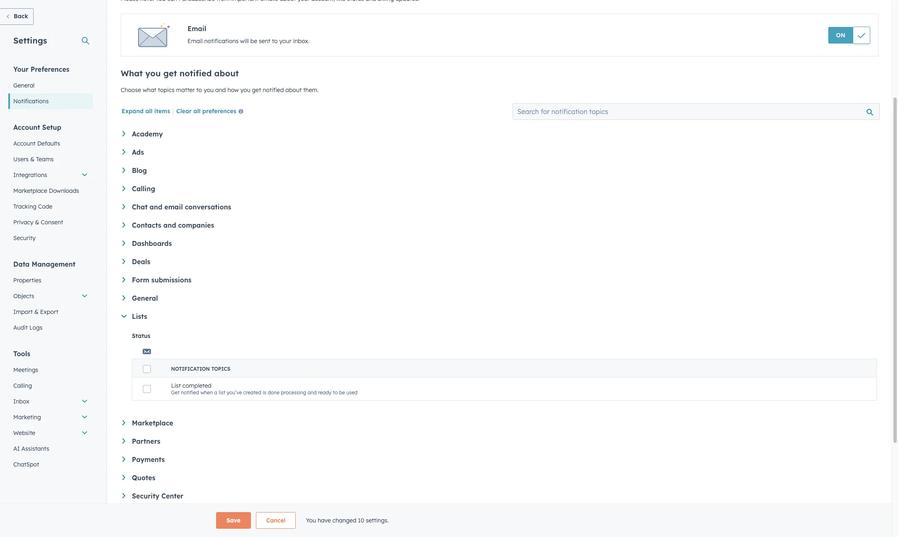 Task type: describe. For each thing, give the bounding box(es) containing it.
what you get notified about
[[121, 68, 239, 78]]

2 horizontal spatial you
[[240, 86, 250, 94]]

save
[[227, 517, 241, 524]]

caret image for lists
[[121, 315, 127, 318]]

general button
[[122, 294, 877, 302]]

used
[[346, 390, 358, 396]]

ai assistants
[[13, 445, 49, 453]]

you
[[306, 517, 316, 524]]

security link
[[8, 230, 93, 246]]

calling inside tools element
[[13, 382, 32, 390]]

you've
[[227, 390, 242, 396]]

data management
[[13, 260, 75, 268]]

objects button
[[8, 288, 93, 304]]

& for teams
[[30, 156, 34, 163]]

downloads
[[49, 187, 79, 195]]

tools element
[[8, 349, 93, 473]]

ads button
[[122, 148, 877, 156]]

audit
[[13, 324, 28, 332]]

what
[[121, 68, 143, 78]]

0 horizontal spatial you
[[145, 68, 161, 78]]

caret image for form submissions
[[122, 277, 125, 282]]

10
[[358, 517, 364, 524]]

items
[[154, 107, 170, 115]]

email for email
[[188, 24, 206, 33]]

chat
[[132, 203, 148, 211]]

created
[[243, 390, 261, 396]]

and left "how"
[[215, 86, 226, 94]]

import
[[13, 308, 33, 316]]

security for security
[[13, 234, 36, 242]]

notifications link
[[8, 93, 93, 109]]

partners button
[[122, 437, 877, 446]]

1 horizontal spatial you
[[204, 86, 214, 94]]

notified for you
[[180, 68, 212, 78]]

blog button
[[122, 166, 877, 175]]

cancel button
[[256, 512, 296, 529]]

users & teams
[[13, 156, 54, 163]]

security for security center
[[132, 492, 159, 500]]

caret image for dashboards
[[122, 241, 125, 246]]

payments button
[[122, 456, 877, 464]]

form
[[132, 276, 149, 284]]

notified for completed
[[181, 390, 199, 396]]

data
[[13, 260, 30, 268]]

users & teams link
[[8, 151, 93, 167]]

preferences
[[31, 65, 69, 73]]

status
[[132, 332, 150, 340]]

account defaults
[[13, 140, 60, 147]]

ai assistants link
[[8, 441, 93, 457]]

management
[[32, 260, 75, 268]]

back link
[[0, 8, 34, 25]]

get
[[171, 390, 180, 396]]

caret image for quotes
[[122, 475, 125, 480]]

blog
[[132, 166, 147, 175]]

privacy & consent link
[[8, 215, 93, 230]]

your preferences element
[[8, 65, 93, 109]]

your preferences
[[13, 65, 69, 73]]

expand all items button
[[122, 107, 170, 115]]

teams
[[36, 156, 54, 163]]

data management element
[[8, 260, 93, 336]]

submissions
[[151, 276, 192, 284]]

logs
[[29, 324, 42, 332]]

and inside list completed get notified when a list you've created is done processing and ready to be used
[[308, 390, 317, 396]]

defaults
[[37, 140, 60, 147]]

your
[[279, 37, 292, 45]]

academy button
[[122, 130, 877, 138]]

caret image for partners
[[122, 439, 125, 444]]

0 vertical spatial get
[[163, 68, 177, 78]]

how
[[228, 86, 239, 94]]

done
[[268, 390, 280, 396]]

chatspot link
[[8, 457, 93, 473]]

and down email
[[163, 221, 176, 229]]

caret image for calling
[[122, 186, 125, 191]]

your
[[13, 65, 29, 73]]

save button
[[216, 512, 251, 529]]

sent
[[259, 37, 270, 45]]

general inside your preferences element
[[13, 82, 35, 89]]

assistants
[[21, 445, 49, 453]]

cancel
[[266, 517, 286, 524]]

a
[[214, 390, 217, 396]]

marketplace button
[[122, 419, 877, 427]]

list completed get notified when a list you've created is done processing and ready to be used
[[171, 382, 358, 396]]

center
[[161, 492, 183, 500]]

contacts and companies
[[132, 221, 214, 229]]

chat and email conversations button
[[122, 203, 877, 211]]

choose what topics matter to you and how you get notified about them.
[[121, 86, 319, 94]]

contacts and companies button
[[122, 221, 877, 229]]

1 vertical spatial to
[[196, 86, 202, 94]]

lists
[[132, 312, 147, 321]]

clear all preferences button
[[176, 107, 247, 117]]

chat and email conversations
[[132, 203, 231, 211]]

caret image for security center
[[122, 493, 125, 499]]

1 horizontal spatial general
[[132, 294, 158, 302]]

form submissions button
[[122, 276, 877, 284]]

companies
[[178, 221, 214, 229]]

inbox button
[[8, 394, 93, 410]]

all for clear
[[193, 107, 201, 115]]

notifications
[[13, 98, 49, 105]]

website button
[[8, 425, 93, 441]]

matter
[[176, 86, 195, 94]]

marketing
[[13, 414, 41, 421]]

setup
[[42, 123, 61, 132]]

on
[[836, 32, 846, 39]]

caret image for ads
[[122, 149, 125, 155]]

properties
[[13, 277, 41, 284]]

clear all preferences
[[176, 107, 236, 115]]



Task type: locate. For each thing, give the bounding box(es) containing it.
caret image inside 'lists' dropdown button
[[121, 315, 127, 318]]

all inside clear all preferences button
[[193, 107, 201, 115]]

7 caret image from the top
[[122, 475, 125, 480]]

1 vertical spatial be
[[339, 390, 345, 396]]

is
[[263, 390, 266, 396]]

caret image for payments
[[122, 457, 125, 462]]

& left export in the left of the page
[[34, 308, 39, 316]]

integrations
[[13, 171, 47, 179]]

2 account from the top
[[13, 140, 36, 147]]

caret image for chat and email conversations
[[122, 204, 125, 209]]

quotes
[[132, 474, 155, 482]]

1 vertical spatial &
[[35, 219, 39, 226]]

& for consent
[[35, 219, 39, 226]]

you up what
[[145, 68, 161, 78]]

0 vertical spatial about
[[214, 68, 239, 78]]

get up matter
[[163, 68, 177, 78]]

2 vertical spatial to
[[333, 390, 338, 396]]

objects
[[13, 293, 34, 300]]

all for expand
[[145, 107, 153, 115]]

0 vertical spatial topics
[[158, 86, 175, 94]]

0 vertical spatial account
[[13, 123, 40, 132]]

notification
[[171, 366, 210, 372]]

caret image inside dashboards dropdown button
[[122, 241, 125, 246]]

completed
[[183, 382, 212, 390]]

calling up inbox
[[13, 382, 32, 390]]

1 horizontal spatial all
[[193, 107, 201, 115]]

expand all items
[[122, 107, 170, 115]]

0 vertical spatial to
[[272, 37, 278, 45]]

dashboards button
[[122, 239, 877, 248]]

audit logs
[[13, 324, 42, 332]]

security center button
[[122, 492, 877, 500]]

caret image inside the form submissions dropdown button
[[122, 277, 125, 282]]

notification topics
[[171, 366, 230, 372]]

caret image inside blog dropdown button
[[122, 168, 125, 173]]

settings
[[13, 35, 47, 46]]

caret image inside payments dropdown button
[[122, 457, 125, 462]]

them.
[[303, 86, 319, 94]]

when
[[200, 390, 213, 396]]

marketplace for marketplace
[[132, 419, 173, 427]]

& right privacy
[[35, 219, 39, 226]]

list
[[219, 390, 225, 396]]

lists button
[[121, 312, 877, 321]]

caret image for blog
[[122, 168, 125, 173]]

notified inside list completed get notified when a list you've created is done processing and ready to be used
[[181, 390, 199, 396]]

0 horizontal spatial general
[[13, 82, 35, 89]]

marketplace up partners
[[132, 419, 173, 427]]

general
[[13, 82, 35, 89], [132, 294, 158, 302]]

0 horizontal spatial to
[[196, 86, 202, 94]]

1 vertical spatial notified
[[263, 86, 284, 94]]

import & export
[[13, 308, 58, 316]]

0 horizontal spatial marketplace
[[13, 187, 47, 195]]

to inside list completed get notified when a list you've created is done processing and ready to be used
[[333, 390, 338, 396]]

caret image for deals
[[122, 259, 125, 264]]

calling button
[[122, 185, 877, 193]]

1 horizontal spatial to
[[272, 37, 278, 45]]

tracking code link
[[8, 199, 93, 215]]

calling up the "chat"
[[132, 185, 155, 193]]

properties link
[[8, 273, 93, 288]]

1 vertical spatial get
[[252, 86, 261, 94]]

caret image inside chat and email conversations dropdown button
[[122, 204, 125, 209]]

ready
[[318, 390, 332, 396]]

inbox.
[[293, 37, 309, 45]]

0 horizontal spatial calling
[[13, 382, 32, 390]]

notified right get
[[181, 390, 199, 396]]

1 vertical spatial general
[[132, 294, 158, 302]]

1 horizontal spatial get
[[252, 86, 261, 94]]

quotes button
[[122, 474, 877, 482]]

import & export link
[[8, 304, 93, 320]]

0 vertical spatial marketplace
[[13, 187, 47, 195]]

1 email from the top
[[188, 24, 206, 33]]

notified
[[180, 68, 212, 78], [263, 86, 284, 94], [181, 390, 199, 396]]

to right sent
[[272, 37, 278, 45]]

you up clear all preferences
[[204, 86, 214, 94]]

general down your
[[13, 82, 35, 89]]

caret image inside partners dropdown button
[[122, 439, 125, 444]]

0 horizontal spatial about
[[214, 68, 239, 78]]

1 horizontal spatial about
[[285, 86, 302, 94]]

& for export
[[34, 308, 39, 316]]

email for email notifications will be sent to your inbox.
[[188, 37, 203, 45]]

you have changed 10 settings.
[[306, 517, 389, 524]]

topics
[[158, 86, 175, 94], [211, 366, 230, 372]]

0 vertical spatial email
[[188, 24, 206, 33]]

about up "how"
[[214, 68, 239, 78]]

0 vertical spatial &
[[30, 156, 34, 163]]

processing
[[281, 390, 306, 396]]

you
[[145, 68, 161, 78], [204, 86, 214, 94], [240, 86, 250, 94]]

caret image inside contacts and companies "dropdown button"
[[122, 222, 125, 228]]

to right matter
[[196, 86, 202, 94]]

tracking
[[13, 203, 36, 210]]

security inside "link"
[[13, 234, 36, 242]]

preferences
[[202, 107, 236, 115]]

to
[[272, 37, 278, 45], [196, 86, 202, 94], [333, 390, 338, 396]]

all right 'clear'
[[193, 107, 201, 115]]

account setup element
[[8, 123, 93, 246]]

caret image inside deals dropdown button
[[122, 259, 125, 264]]

3 caret image from the top
[[122, 186, 125, 191]]

consent
[[41, 219, 63, 226]]

security
[[13, 234, 36, 242], [132, 492, 159, 500]]

privacy
[[13, 219, 33, 226]]

caret image inside calling dropdown button
[[122, 186, 125, 191]]

caret image inside quotes dropdown button
[[122, 475, 125, 480]]

be inside list completed get notified when a list you've created is done processing and ready to be used
[[339, 390, 345, 396]]

marketing button
[[8, 410, 93, 425]]

& inside data management element
[[34, 308, 39, 316]]

to right ready
[[333, 390, 338, 396]]

what
[[143, 86, 156, 94]]

2 caret image from the top
[[122, 149, 125, 155]]

1 vertical spatial marketplace
[[132, 419, 173, 427]]

ai
[[13, 445, 20, 453]]

all left items
[[145, 107, 153, 115]]

1 account from the top
[[13, 123, 40, 132]]

0 horizontal spatial topics
[[158, 86, 175, 94]]

4 caret image from the top
[[122, 222, 125, 228]]

2 vertical spatial &
[[34, 308, 39, 316]]

and left ready
[[308, 390, 317, 396]]

0 horizontal spatial get
[[163, 68, 177, 78]]

0 horizontal spatial all
[[145, 107, 153, 115]]

caret image
[[122, 168, 125, 173], [122, 204, 125, 209], [122, 241, 125, 246], [122, 259, 125, 264], [122, 277, 125, 282], [121, 315, 127, 318], [122, 420, 125, 426], [122, 457, 125, 462], [122, 493, 125, 499]]

1 vertical spatial calling
[[13, 382, 32, 390]]

academy
[[132, 130, 163, 138]]

meetings link
[[8, 362, 93, 378]]

calling link
[[8, 378, 93, 394]]

caret image for general
[[122, 295, 125, 301]]

1 vertical spatial about
[[285, 86, 302, 94]]

you right "how"
[[240, 86, 250, 94]]

0 vertical spatial security
[[13, 234, 36, 242]]

about
[[214, 68, 239, 78], [285, 86, 302, 94]]

get right "how"
[[252, 86, 261, 94]]

email left the notifications
[[188, 37, 203, 45]]

account up account defaults
[[13, 123, 40, 132]]

account inside "link"
[[13, 140, 36, 147]]

marketplace inside account setup element
[[13, 187, 47, 195]]

1 horizontal spatial security
[[132, 492, 159, 500]]

clear
[[176, 107, 192, 115]]

topics right what
[[158, 86, 175, 94]]

payments
[[132, 456, 165, 464]]

1 vertical spatial security
[[132, 492, 159, 500]]

caret image inside ads dropdown button
[[122, 149, 125, 155]]

topics up list
[[211, 366, 230, 372]]

0 horizontal spatial be
[[250, 37, 257, 45]]

account for account setup
[[13, 123, 40, 132]]

settings.
[[366, 517, 389, 524]]

about left them. at left
[[285, 86, 302, 94]]

0 vertical spatial notified
[[180, 68, 212, 78]]

notified left them. at left
[[263, 86, 284, 94]]

get
[[163, 68, 177, 78], [252, 86, 261, 94]]

caret image for contacts and companies
[[122, 222, 125, 228]]

will
[[240, 37, 249, 45]]

security down privacy
[[13, 234, 36, 242]]

marketplace for marketplace downloads
[[13, 187, 47, 195]]

1 horizontal spatial marketplace
[[132, 419, 173, 427]]

0 horizontal spatial security
[[13, 234, 36, 242]]

caret image inside the 'marketplace' dropdown button
[[122, 420, 125, 426]]

account defaults link
[[8, 136, 93, 151]]

2 vertical spatial notified
[[181, 390, 199, 396]]

general link
[[8, 78, 93, 93]]

choose
[[121, 86, 141, 94]]

marketplace
[[13, 187, 47, 195], [132, 419, 173, 427]]

1 horizontal spatial topics
[[211, 366, 230, 372]]

be right will
[[250, 37, 257, 45]]

marketplace downloads
[[13, 187, 79, 195]]

& right the users on the top left
[[30, 156, 34, 163]]

email notifications will be sent to your inbox.
[[188, 37, 309, 45]]

account up the users on the top left
[[13, 140, 36, 147]]

security down quotes
[[132, 492, 159, 500]]

1 horizontal spatial calling
[[132, 185, 155, 193]]

security center
[[132, 492, 183, 500]]

1 all from the left
[[145, 107, 153, 115]]

form submissions
[[132, 276, 192, 284]]

website
[[13, 429, 35, 437]]

2 horizontal spatial to
[[333, 390, 338, 396]]

1 horizontal spatial be
[[339, 390, 345, 396]]

notified up matter
[[180, 68, 212, 78]]

code
[[38, 203, 52, 210]]

5 caret image from the top
[[122, 295, 125, 301]]

1 vertical spatial topics
[[211, 366, 230, 372]]

1 vertical spatial email
[[188, 37, 203, 45]]

2 all from the left
[[193, 107, 201, 115]]

deals button
[[122, 258, 877, 266]]

caret image for academy
[[122, 131, 125, 136]]

0 vertical spatial general
[[13, 82, 35, 89]]

inbox
[[13, 398, 29, 405]]

2 email from the top
[[188, 37, 203, 45]]

email up the notifications
[[188, 24, 206, 33]]

caret image inside security center dropdown button
[[122, 493, 125, 499]]

1 caret image from the top
[[122, 131, 125, 136]]

1 vertical spatial account
[[13, 140, 36, 147]]

back
[[14, 12, 28, 20]]

caret image for marketplace
[[122, 420, 125, 426]]

privacy & consent
[[13, 219, 63, 226]]

and right the "chat"
[[150, 203, 162, 211]]

marketplace down "integrations" in the top of the page
[[13, 187, 47, 195]]

0 vertical spatial be
[[250, 37, 257, 45]]

caret image
[[122, 131, 125, 136], [122, 149, 125, 155], [122, 186, 125, 191], [122, 222, 125, 228], [122, 295, 125, 301], [122, 439, 125, 444], [122, 475, 125, 480]]

caret image inside "academy" dropdown button
[[122, 131, 125, 136]]

deals
[[132, 258, 150, 266]]

notifications
[[204, 37, 239, 45]]

account for account defaults
[[13, 140, 36, 147]]

list
[[171, 382, 181, 390]]

expand
[[122, 107, 144, 115]]

users
[[13, 156, 29, 163]]

Search for notification topics search field
[[513, 103, 880, 120]]

ads
[[132, 148, 144, 156]]

6 caret image from the top
[[122, 439, 125, 444]]

0 vertical spatial calling
[[132, 185, 155, 193]]

be left used
[[339, 390, 345, 396]]

general down form
[[132, 294, 158, 302]]

account setup
[[13, 123, 61, 132]]

caret image inside general dropdown button
[[122, 295, 125, 301]]



Task type: vqa. For each thing, say whether or not it's contained in the screenshot.
Data Management at the top
yes



